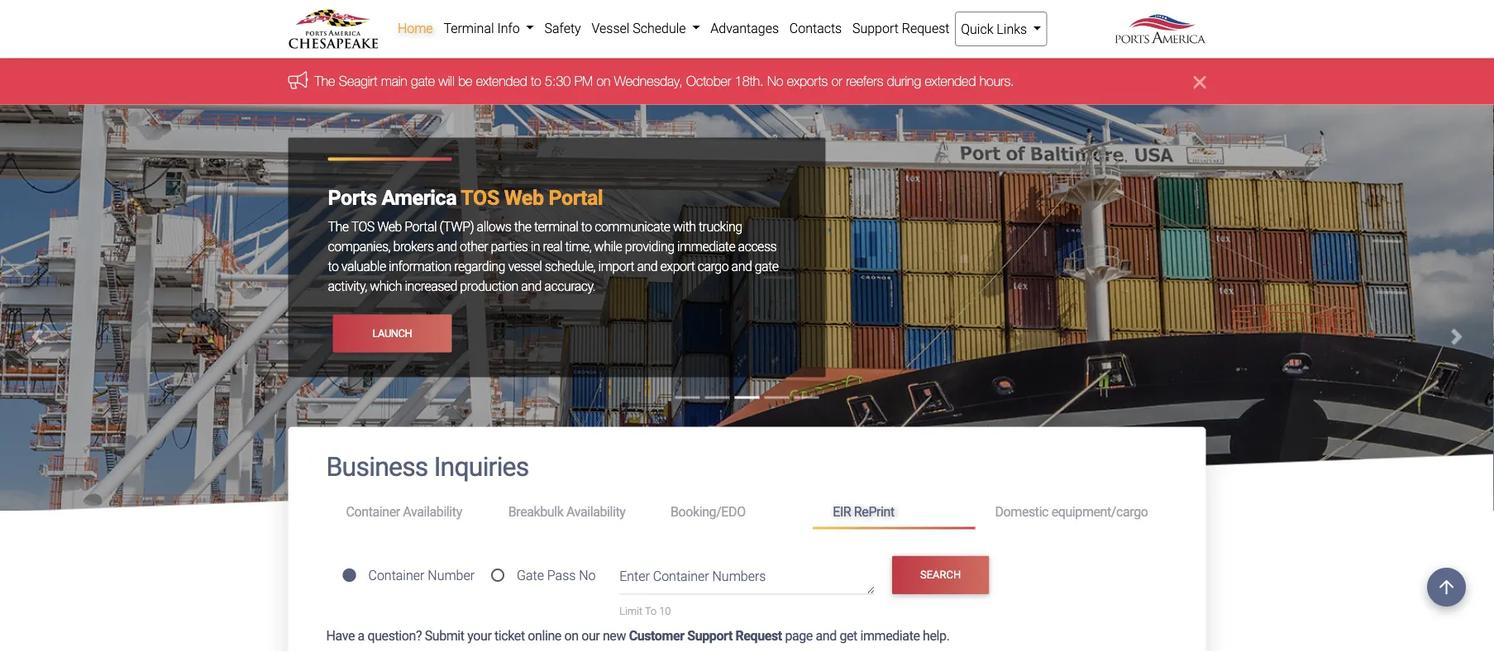 Task type: locate. For each thing, give the bounding box(es) containing it.
0 vertical spatial gate
[[411, 73, 435, 88]]

1 horizontal spatial availability
[[566, 504, 626, 520]]

1 horizontal spatial support
[[853, 20, 899, 36]]

the
[[514, 219, 531, 235]]

tos up allows
[[461, 186, 499, 210]]

the left seagirt
[[315, 73, 335, 88]]

eir
[[833, 504, 851, 520]]

support request link
[[847, 12, 955, 45]]

container availability link
[[326, 497, 489, 527]]

on inside alert
[[597, 73, 611, 88]]

during
[[887, 73, 921, 88]]

immediate up cargo
[[677, 239, 735, 255]]

container availability
[[346, 504, 462, 520]]

america
[[382, 186, 457, 210]]

quick
[[961, 21, 994, 37]]

and
[[437, 239, 457, 255], [637, 259, 658, 274], [732, 259, 752, 274], [521, 279, 542, 294], [816, 628, 837, 644]]

availability right breakbulk
[[566, 504, 626, 520]]

to up the time,
[[581, 219, 592, 235]]

brokers
[[393, 239, 434, 255]]

support
[[853, 20, 899, 36], [687, 628, 733, 644]]

the seagirt main gate will be extended to 5:30 pm on wednesday, october 18th.  no exports or reefers during extended hours. link
[[315, 73, 1014, 88]]

the for the tos web portal (twp) allows the terminal to communicate with trucking companies,                         brokers and other parties in real time, while providing immediate access to valuable                         information regarding vessel schedule, import and export cargo and gate activity, which increased production and accuracy.
[[328, 219, 349, 235]]

on left "our"
[[564, 628, 579, 644]]

0 vertical spatial portal
[[549, 186, 603, 210]]

2 horizontal spatial to
[[581, 219, 592, 235]]

gate down access
[[755, 259, 779, 274]]

1 availability from the left
[[403, 504, 462, 520]]

vessel
[[508, 259, 542, 274]]

gate pass no
[[517, 568, 596, 584]]

extended
[[476, 73, 527, 88], [925, 73, 976, 88]]

tos
[[461, 186, 499, 210], [351, 219, 374, 235]]

1 extended from the left
[[476, 73, 527, 88]]

0 horizontal spatial immediate
[[677, 239, 735, 255]]

seagirt
[[339, 73, 378, 88]]

wednesday,
[[614, 73, 683, 88]]

availability down business inquiries on the left of the page
[[403, 504, 462, 520]]

info
[[497, 20, 520, 36]]

2 vertical spatial to
[[328, 259, 339, 274]]

1 vertical spatial request
[[736, 628, 782, 644]]

be
[[458, 73, 473, 88]]

request left page
[[736, 628, 782, 644]]

terminal info
[[444, 20, 523, 36]]

regarding
[[454, 259, 505, 274]]

support inside support request link
[[853, 20, 899, 36]]

safety link
[[539, 12, 586, 45]]

gate left will
[[411, 73, 435, 88]]

container for container number
[[368, 568, 425, 584]]

to
[[531, 73, 541, 88], [581, 219, 592, 235], [328, 259, 339, 274]]

0 vertical spatial to
[[531, 73, 541, 88]]

gate inside the tos web portal (twp) allows the terminal to communicate with trucking companies,                         brokers and other parties in real time, while providing immediate access to valuable                         information regarding vessel schedule, import and export cargo and gate activity, which increased production and accuracy.
[[755, 259, 779, 274]]

no
[[767, 73, 783, 88], [579, 568, 596, 584]]

0 vertical spatial on
[[597, 73, 611, 88]]

1 horizontal spatial on
[[597, 73, 611, 88]]

pass
[[547, 568, 576, 584]]

on
[[597, 73, 611, 88], [564, 628, 579, 644]]

1 horizontal spatial immediate
[[860, 628, 920, 644]]

with
[[673, 219, 696, 235]]

availability for container availability
[[403, 504, 462, 520]]

request
[[902, 20, 950, 36], [736, 628, 782, 644]]

0 horizontal spatial on
[[564, 628, 579, 644]]

gate
[[411, 73, 435, 88], [755, 259, 779, 274]]

parties
[[491, 239, 528, 255]]

your
[[467, 628, 492, 644]]

on right pm
[[597, 73, 611, 88]]

0 horizontal spatial availability
[[403, 504, 462, 520]]

1 horizontal spatial to
[[531, 73, 541, 88]]

tos up companies,
[[351, 219, 374, 235]]

search
[[921, 569, 961, 581]]

to inside alert
[[531, 73, 541, 88]]

1 vertical spatial on
[[564, 628, 579, 644]]

0 vertical spatial the
[[315, 73, 335, 88]]

numbers
[[712, 569, 766, 585]]

container left number
[[368, 568, 425, 584]]

links
[[997, 21, 1027, 37]]

submit
[[425, 628, 465, 644]]

1 horizontal spatial tos
[[461, 186, 499, 210]]

0 horizontal spatial to
[[328, 259, 339, 274]]

portal up terminal in the left of the page
[[549, 186, 603, 210]]

1 vertical spatial portal
[[405, 219, 437, 235]]

terminal
[[444, 20, 494, 36]]

1 horizontal spatial no
[[767, 73, 783, 88]]

extended right "during"
[[925, 73, 976, 88]]

contacts link
[[784, 12, 847, 45]]

1 vertical spatial no
[[579, 568, 596, 584]]

gate inside alert
[[411, 73, 435, 88]]

1 horizontal spatial extended
[[925, 73, 976, 88]]

online
[[528, 628, 561, 644]]

container for container availability
[[346, 504, 400, 520]]

contacts
[[790, 20, 842, 36]]

availability inside container availability link
[[403, 504, 462, 520]]

0 horizontal spatial gate
[[411, 73, 435, 88]]

terminal
[[534, 219, 578, 235]]

question?
[[368, 628, 422, 644]]

1 horizontal spatial gate
[[755, 259, 779, 274]]

0 horizontal spatial portal
[[405, 219, 437, 235]]

1 vertical spatial the
[[328, 219, 349, 235]]

container up 10
[[653, 569, 709, 585]]

home
[[398, 20, 433, 36]]

support right customer
[[687, 628, 733, 644]]

web up brokers
[[377, 219, 402, 235]]

1 vertical spatial tos
[[351, 219, 374, 235]]

while
[[594, 239, 622, 255]]

request left quick
[[902, 20, 950, 36]]

0 vertical spatial web
[[504, 186, 544, 210]]

activity,
[[328, 279, 367, 294]]

container down business
[[346, 504, 400, 520]]

the seagirt main gate will be extended to 5:30 pm on wednesday, october 18th.  no exports or reefers during extended hours. alert
[[0, 58, 1494, 105]]

availability inside breakbulk availability 'link'
[[566, 504, 626, 520]]

the inside alert
[[315, 73, 335, 88]]

0 vertical spatial immediate
[[677, 239, 735, 255]]

to left 5:30
[[531, 73, 541, 88]]

the for the seagirt main gate will be extended to 5:30 pm on wednesday, october 18th.  no exports or reefers during extended hours.
[[315, 73, 335, 88]]

enter
[[620, 569, 650, 585]]

2 extended from the left
[[925, 73, 976, 88]]

immediate right get
[[860, 628, 920, 644]]

0 horizontal spatial support
[[687, 628, 733, 644]]

availability
[[403, 504, 462, 520], [566, 504, 626, 520]]

to up activity,
[[328, 259, 339, 274]]

ports
[[328, 186, 377, 210]]

access
[[738, 239, 777, 255]]

portal up brokers
[[405, 219, 437, 235]]

in
[[531, 239, 540, 255]]

have
[[326, 628, 355, 644]]

web
[[504, 186, 544, 210], [377, 219, 402, 235]]

have a question? submit your ticket online on our new customer support request page and get immediate help.
[[326, 628, 950, 644]]

0 vertical spatial support
[[853, 20, 899, 36]]

support up reefers
[[853, 20, 899, 36]]

ports america tos web portal
[[328, 186, 603, 210]]

the up companies,
[[328, 219, 349, 235]]

0 horizontal spatial web
[[377, 219, 402, 235]]

booking/edo
[[671, 504, 746, 520]]

a
[[358, 628, 365, 644]]

extended right be
[[476, 73, 527, 88]]

1 horizontal spatial request
[[902, 20, 950, 36]]

1 vertical spatial gate
[[755, 259, 779, 274]]

1 horizontal spatial portal
[[549, 186, 603, 210]]

web up the
[[504, 186, 544, 210]]

no right pass
[[579, 568, 596, 584]]

no right 18th. at top
[[767, 73, 783, 88]]

page
[[785, 628, 813, 644]]

information
[[389, 259, 451, 274]]

the inside the tos web portal (twp) allows the terminal to communicate with trucking companies,                         brokers and other parties in real time, while providing immediate access to valuable                         information regarding vessel schedule, import and export cargo and gate activity, which increased production and accuracy.
[[328, 219, 349, 235]]

0 horizontal spatial tos
[[351, 219, 374, 235]]

portal
[[549, 186, 603, 210], [405, 219, 437, 235]]

vessel schedule link
[[586, 12, 705, 45]]

eir reprint
[[833, 504, 895, 520]]

ticket
[[495, 628, 525, 644]]

schedule,
[[545, 259, 596, 274]]

0 horizontal spatial extended
[[476, 73, 527, 88]]

container
[[346, 504, 400, 520], [368, 568, 425, 584], [653, 569, 709, 585]]

2 availability from the left
[[566, 504, 626, 520]]

0 horizontal spatial no
[[579, 568, 596, 584]]

1 vertical spatial web
[[377, 219, 402, 235]]

launch
[[373, 327, 412, 340]]

0 vertical spatial no
[[767, 73, 783, 88]]



Task type: vqa. For each thing, say whether or not it's contained in the screenshot.
Availability associated with Container Availability
yes



Task type: describe. For each thing, give the bounding box(es) containing it.
no inside the seagirt main gate will be extended to 5:30 pm on wednesday, october 18th.  no exports or reefers during extended hours. alert
[[767, 73, 783, 88]]

launch link
[[333, 315, 452, 353]]

equipment/cargo
[[1052, 504, 1148, 520]]

main
[[381, 73, 407, 88]]

portal inside the tos web portal (twp) allows the terminal to communicate with trucking companies,                         brokers and other parties in real time, while providing immediate access to valuable                         information regarding vessel schedule, import and export cargo and gate activity, which increased production and accuracy.
[[405, 219, 437, 235]]

will
[[439, 73, 455, 88]]

companies,
[[328, 239, 390, 255]]

0 vertical spatial request
[[902, 20, 950, 36]]

exports
[[787, 73, 828, 88]]

bullhorn image
[[288, 71, 315, 89]]

domestic equipment/cargo link
[[975, 497, 1168, 527]]

breakbulk availability link
[[489, 497, 651, 527]]

and down 'providing'
[[637, 259, 658, 274]]

the seagirt main gate will be extended to 5:30 pm on wednesday, october 18th.  no exports or reefers during extended hours.
[[315, 73, 1014, 88]]

customer support request link
[[629, 628, 782, 644]]

hours.
[[980, 73, 1014, 88]]

the tos web portal (twp) allows the terminal to communicate with trucking companies,                         brokers and other parties in real time, while providing immediate access to valuable                         information regarding vessel schedule, import and export cargo and gate activity, which increased production and accuracy.
[[328, 219, 779, 294]]

eir reprint link
[[813, 497, 975, 530]]

1 vertical spatial to
[[581, 219, 592, 235]]

production
[[460, 279, 518, 294]]

time,
[[565, 239, 591, 255]]

communicate
[[595, 219, 670, 235]]

october
[[686, 73, 731, 88]]

breakbulk availability
[[508, 504, 626, 520]]

safety
[[545, 20, 581, 36]]

which
[[370, 279, 402, 294]]

advantages
[[711, 20, 779, 36]]

5:30
[[545, 73, 571, 88]]

0 vertical spatial tos
[[461, 186, 499, 210]]

search button
[[892, 556, 989, 595]]

get
[[840, 628, 858, 644]]

vessel schedule
[[592, 20, 689, 36]]

domestic equipment/cargo
[[995, 504, 1148, 520]]

immediate inside the tos web portal (twp) allows the terminal to communicate with trucking companies,                         brokers and other parties in real time, while providing immediate access to valuable                         information regarding vessel schedule, import and export cargo and gate activity, which increased production and accuracy.
[[677, 239, 735, 255]]

reprint
[[854, 504, 895, 520]]

support request
[[853, 20, 950, 36]]

and left get
[[816, 628, 837, 644]]

and down access
[[732, 259, 752, 274]]

quick links
[[961, 21, 1030, 37]]

1 horizontal spatial web
[[504, 186, 544, 210]]

inquiries
[[434, 452, 529, 483]]

providing
[[625, 239, 675, 255]]

business
[[326, 452, 428, 483]]

tos inside the tos web portal (twp) allows the terminal to communicate with trucking companies,                         brokers and other parties in real time, while providing immediate access to valuable                         information regarding vessel schedule, import and export cargo and gate activity, which increased production and accuracy.
[[351, 219, 374, 235]]

quick links link
[[955, 12, 1047, 46]]

to
[[645, 605, 657, 618]]

real
[[543, 239, 562, 255]]

limit to 10
[[620, 605, 671, 618]]

(twp)
[[440, 219, 474, 235]]

cargo
[[698, 259, 729, 274]]

new
[[603, 628, 626, 644]]

booking/edo link
[[651, 497, 813, 527]]

and down 'vessel'
[[521, 279, 542, 294]]

or
[[832, 73, 842, 88]]

advantages link
[[705, 12, 784, 45]]

our
[[582, 628, 600, 644]]

go to top image
[[1427, 568, 1466, 607]]

18th.
[[735, 73, 764, 88]]

breakbulk
[[508, 504, 564, 520]]

tos web portal image
[[0, 105, 1494, 653]]

accuracy.
[[544, 279, 596, 294]]

other
[[460, 239, 488, 255]]

10
[[659, 605, 671, 618]]

enter container numbers
[[620, 569, 766, 585]]

web inside the tos web portal (twp) allows the terminal to communicate with trucking companies,                         brokers and other parties in real time, while providing immediate access to valuable                         information regarding vessel schedule, import and export cargo and gate activity, which increased production and accuracy.
[[377, 219, 402, 235]]

trucking
[[699, 219, 742, 235]]

increased
[[405, 279, 457, 294]]

customer
[[629, 628, 684, 644]]

container number
[[368, 568, 475, 584]]

number
[[428, 568, 475, 584]]

1 vertical spatial immediate
[[860, 628, 920, 644]]

domestic
[[995, 504, 1049, 520]]

and down the (twp)
[[437, 239, 457, 255]]

valuable
[[341, 259, 386, 274]]

allows
[[477, 219, 511, 235]]

export
[[660, 259, 695, 274]]

limit
[[620, 605, 643, 618]]

terminal info link
[[438, 12, 539, 45]]

home link
[[392, 12, 438, 45]]

1 vertical spatial support
[[687, 628, 733, 644]]

0 horizontal spatial request
[[736, 628, 782, 644]]

availability for breakbulk availability
[[566, 504, 626, 520]]

help.
[[923, 628, 950, 644]]

business inquiries
[[326, 452, 529, 483]]

vessel
[[592, 20, 630, 36]]

Enter Container Numbers text field
[[620, 567, 875, 595]]

close image
[[1194, 71, 1206, 91]]



